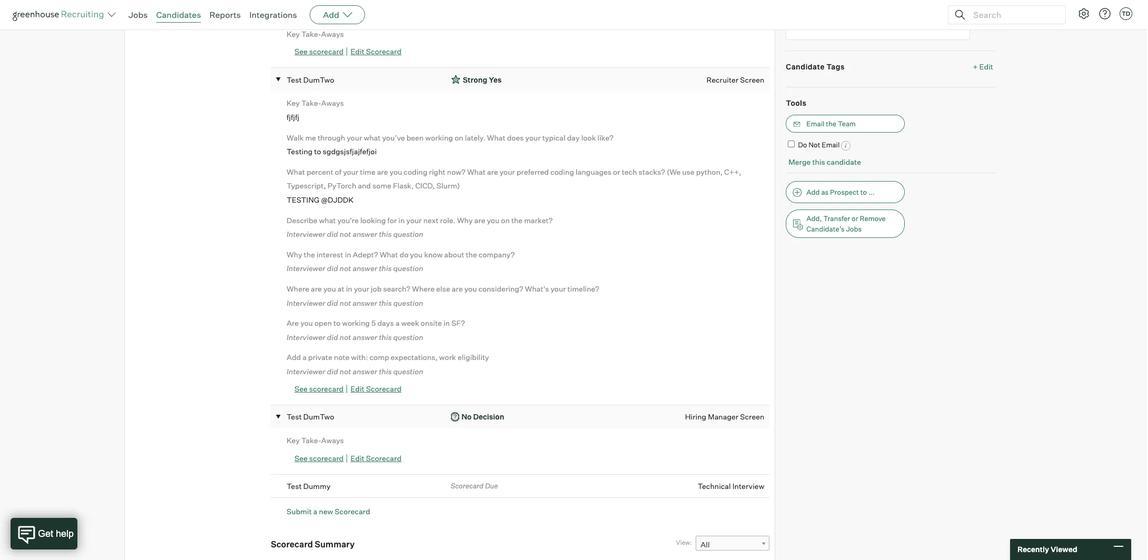 Task type: vqa. For each thing, say whether or not it's contained in the screenshot.
07/25/2023
no



Task type: describe. For each thing, give the bounding box(es) containing it.
onsite
[[421, 319, 442, 328]]

integrations
[[249, 9, 297, 20]]

the inside button
[[826, 119, 836, 128]]

interest
[[317, 250, 343, 259]]

percent
[[307, 167, 333, 176]]

for
[[387, 216, 397, 225]]

email inside button
[[807, 119, 825, 128]]

some
[[373, 181, 391, 190]]

question inside are you open to working 5 days a week onsite in sf? interviewer did not answer this question
[[393, 333, 423, 342]]

candidate
[[786, 62, 825, 71]]

a inside are you open to working 5 days a week onsite in sf? interviewer did not answer this question
[[395, 319, 400, 328]]

test dummy
[[287, 482, 331, 491]]

considering?
[[479, 284, 523, 293]]

next
[[423, 216, 439, 225]]

you inside describe what you're looking for in your next role. why are you on the market? interviewer did not answer this question
[[487, 216, 499, 225]]

with:
[[351, 353, 368, 362]]

interviewer inside describe what you're looking for in your next role. why are you on the market? interviewer did not answer this question
[[287, 230, 325, 239]]

what's
[[525, 284, 549, 293]]

aways inside key take-aways fjfjfj
[[321, 99, 344, 108]]

typescript,
[[287, 181, 326, 190]]

did inside where are you at in your job search? where else are you considering? what's your timeline? interviewer did not answer this question
[[327, 298, 338, 307]]

market?
[[524, 216, 553, 225]]

candidate's
[[807, 225, 845, 233]]

1 see scorecard from the top
[[295, 47, 344, 56]]

key take-aways for 3rd edit scorecard link from the top
[[287, 436, 344, 445]]

know
[[424, 250, 443, 259]]

strong yes
[[463, 75, 502, 84]]

team
[[838, 119, 856, 128]]

your right does
[[525, 133, 541, 142]]

are right else
[[452, 284, 463, 293]]

the right the about
[[466, 250, 477, 259]]

describe
[[287, 216, 317, 225]]

to inside walk me through your what you've been working on lately. what does your typical day look like? testing to sgdgsjsfjajfefjoi
[[314, 147, 321, 156]]

add for add
[[323, 9, 339, 20]]

answer inside add a private note with: comp expectations, work eligibility interviewer did not answer this question
[[353, 367, 377, 376]]

does
[[507, 133, 524, 142]]

looking
[[360, 216, 386, 225]]

viewed
[[1051, 545, 1077, 554]]

add as prospect to ... button
[[786, 181, 905, 203]]

python,
[[696, 167, 723, 176]]

of
[[335, 167, 341, 176]]

take- for 3rd edit scorecard link from the bottom of the page
[[301, 29, 321, 38]]

merge
[[789, 157, 811, 166]]

not
[[809, 141, 820, 149]]

working inside walk me through your what you've been working on lately. what does your typical day look like? testing to sgdgsjsfjajfefjoi
[[425, 133, 453, 142]]

1 where from the left
[[287, 284, 309, 293]]

comp
[[370, 353, 389, 362]]

dumtwo for no
[[303, 413, 334, 422]]

walk me through your what you've been working on lately. what does your typical day look like? testing to sgdgsjsfjajfefjoi
[[287, 133, 614, 156]]

technical
[[698, 482, 731, 491]]

all
[[701, 540, 710, 549]]

through
[[318, 133, 345, 142]]

on inside walk me through your what you've been working on lately. what does your typical day look like? testing to sgdgsjsfjajfefjoi
[[455, 133, 463, 142]]

new
[[319, 507, 333, 516]]

working inside are you open to working 5 days a week onsite in sf? interviewer did not answer this question
[[342, 319, 370, 328]]

1 dumtwo from the top
[[303, 6, 334, 15]]

what up typescript,
[[287, 167, 305, 176]]

see for 3rd edit scorecard link from the bottom of the page
[[295, 47, 308, 56]]

1 test from the top
[[287, 6, 302, 15]]

or inside what percent of your time are you coding right now? what are your preferred coding languages or tech stacks? (we use python, c++, typescript, pytorch and some flask, cicd, slurm) testing @djddk
[[613, 167, 620, 176]]

key inside key take-aways fjfjfj
[[287, 99, 300, 108]]

test dumtwo for strong yes
[[287, 75, 334, 84]]

your left preferred
[[500, 167, 515, 176]]

no decision
[[461, 413, 504, 422]]

1 screen from the top
[[740, 75, 764, 84]]

recruiter screen
[[707, 75, 764, 84]]

like?
[[598, 133, 614, 142]]

this inside where are you at in your job search? where else are you considering? what's your timeline? interviewer did not answer this question
[[379, 298, 392, 307]]

what inside walk me through your what you've been working on lately. what does your typical day look like? testing to sgdgsjsfjajfefjoi
[[364, 133, 381, 142]]

add for add as prospect to ...
[[807, 188, 820, 196]]

submit a new scorecard link
[[287, 507, 770, 517]]

the left interest
[[304, 250, 315, 259]]

technical interview
[[698, 482, 764, 491]]

candidate tags
[[786, 62, 845, 71]]

(we
[[667, 167, 681, 176]]

private
[[308, 353, 332, 362]]

strong
[[463, 75, 487, 84]]

eligibility
[[458, 353, 489, 362]]

scorecard summary
[[271, 539, 355, 550]]

+ edit link
[[970, 59, 996, 74]]

a for note
[[303, 353, 307, 362]]

interviewer inside why the interest in adept? what do you know about the company? interviewer did not answer this question
[[287, 264, 325, 273]]

key for 3rd edit scorecard link from the top see scorecard link
[[287, 436, 300, 445]]

are
[[287, 319, 299, 328]]

candidates link
[[156, 9, 201, 20]]

dumtwo for strong
[[303, 75, 334, 84]]

recently
[[1018, 545, 1049, 554]]

not inside why the interest in adept? what do you know about the company? interviewer did not answer this question
[[340, 264, 351, 273]]

else
[[436, 284, 450, 293]]

@djddk
[[321, 195, 354, 204]]

not inside describe what you're looking for in your next role. why are you on the market? interviewer did not answer this question
[[340, 230, 351, 239]]

no
[[461, 413, 472, 422]]

are inside describe what you're looking for in your next role. why are you on the market? interviewer did not answer this question
[[474, 216, 485, 225]]

you right else
[[464, 284, 477, 293]]

what right the now? on the top left of page
[[467, 167, 486, 176]]

...
[[868, 188, 875, 196]]

what inside walk me through your what you've been working on lately. what does your typical day look like? testing to sgdgsjsfjajfefjoi
[[487, 133, 505, 142]]

search?
[[383, 284, 410, 293]]

are left at
[[311, 284, 322, 293]]

hiring manager screen
[[685, 413, 764, 422]]

2 edit scorecard link from the top
[[351, 385, 402, 394]]

add button
[[310, 5, 365, 24]]

to for add as prospect to ...
[[860, 188, 867, 196]]

typical
[[542, 133, 566, 142]]

walk
[[287, 133, 304, 142]]

add as prospect to ...
[[807, 188, 875, 196]]

in inside where are you at in your job search? where else are you considering? what's your timeline? interviewer did not answer this question
[[346, 284, 352, 293]]

are up some
[[377, 167, 388, 176]]

preferred
[[517, 167, 549, 176]]

tools
[[786, 99, 807, 108]]

role.
[[440, 216, 456, 225]]

tags
[[826, 62, 845, 71]]

td button
[[1118, 5, 1135, 22]]

candidates
[[156, 9, 201, 20]]

strong yes image
[[451, 73, 461, 86]]

you inside why the interest in adept? what do you know about the company? interviewer did not answer this question
[[410, 250, 423, 259]]

1 vertical spatial email
[[822, 141, 840, 149]]

2 where from the left
[[412, 284, 435, 293]]

3 see scorecard from the top
[[295, 454, 344, 463]]

3 aways from the top
[[321, 436, 344, 445]]

1 coding from the left
[[404, 167, 427, 176]]

describe what you're looking for in your next role. why are you on the market? interviewer did not answer this question
[[287, 216, 553, 239]]

question inside describe what you're looking for in your next role. why are you on the market? interviewer did not answer this question
[[393, 230, 423, 239]]

this inside describe what you're looking for in your next role. why are you on the market? interviewer did not answer this question
[[379, 230, 392, 239]]

flask,
[[393, 181, 414, 190]]

why inside why the interest in adept? what do you know about the company? interviewer did not answer this question
[[287, 250, 302, 259]]

answer inside why the interest in adept? what do you know about the company? interviewer did not answer this question
[[353, 264, 377, 273]]

job
[[371, 284, 382, 293]]

answer inside are you open to working 5 days a week onsite in sf? interviewer did not answer this question
[[353, 333, 377, 342]]

edit for 3rd edit scorecard link from the top
[[351, 454, 364, 463]]

right
[[429, 167, 445, 176]]

merge this candidate
[[789, 157, 861, 166]]

your right what's
[[551, 284, 566, 293]]

2 coding from the left
[[550, 167, 574, 176]]

on inside describe what you're looking for in your next role. why are you on the market? interviewer did not answer this question
[[501, 216, 510, 225]]

sgdgsjsfjajfefjoi
[[323, 147, 377, 156]]

Do Not Email checkbox
[[788, 141, 795, 147]]

see for 2nd edit scorecard link from the bottom of the page
[[295, 385, 308, 394]]

not inside where are you at in your job search? where else are you considering? what's your timeline? interviewer did not answer this question
[[340, 298, 351, 307]]

edit scorecard for 3rd edit scorecard link from the top
[[351, 454, 402, 463]]

jobs inside add, transfer or remove candidate's jobs
[[846, 225, 862, 233]]

add, transfer or remove candidate's jobs
[[807, 214, 886, 233]]



Task type: locate. For each thing, give the bounding box(es) containing it.
see scorecard link for 3rd edit scorecard link from the top
[[295, 454, 344, 463]]

2 vertical spatial aways
[[321, 436, 344, 445]]

1 vertical spatial key
[[287, 99, 300, 108]]

take- up test dummy at left bottom
[[301, 436, 321, 445]]

where left else
[[412, 284, 435, 293]]

your right of
[[343, 167, 358, 176]]

0 vertical spatial take-
[[301, 29, 321, 38]]

in inside describe what you're looking for in your next role. why are you on the market? interviewer did not answer this question
[[398, 216, 405, 225]]

2 horizontal spatial to
[[860, 188, 867, 196]]

adept?
[[353, 250, 378, 259]]

3 see from the top
[[295, 454, 308, 463]]

languages
[[576, 167, 612, 176]]

you inside what percent of your time are you coding right now? what are your preferred coding languages or tech stacks? (we use python, c++, typescript, pytorch and some flask, cicd, slurm) testing @djddk
[[390, 167, 402, 176]]

1 vertical spatial screen
[[740, 413, 764, 422]]

2 horizontal spatial a
[[395, 319, 400, 328]]

5
[[371, 319, 376, 328]]

interviewer up are
[[287, 298, 325, 307]]

on left lately. at the top of page
[[455, 133, 463, 142]]

see scorecard link
[[295, 47, 344, 56], [295, 385, 344, 394], [295, 454, 344, 463]]

0 vertical spatial on
[[455, 133, 463, 142]]

time
[[360, 167, 375, 176]]

what inside why the interest in adept? what do you know about the company? interviewer did not answer this question
[[380, 250, 398, 259]]

1 edit scorecard from the top
[[351, 47, 402, 56]]

a for scorecard
[[313, 507, 317, 516]]

2 question from the top
[[393, 264, 423, 273]]

4 test from the top
[[287, 482, 302, 491]]

3 edit scorecard from the top
[[351, 454, 402, 463]]

3 not from the top
[[340, 298, 351, 307]]

0 vertical spatial key take-aways
[[287, 29, 344, 38]]

working right been
[[425, 133, 453, 142]]

did inside describe what you're looking for in your next role. why are you on the market? interviewer did not answer this question
[[327, 230, 338, 239]]

answer down 'looking'
[[353, 230, 377, 239]]

did inside why the interest in adept? what do you know about the company? interviewer did not answer this question
[[327, 264, 338, 273]]

1 vertical spatial add
[[807, 188, 820, 196]]

not inside add a private note with: comp expectations, work eligibility interviewer did not answer this question
[[340, 367, 351, 376]]

see scorecard
[[295, 47, 344, 56], [295, 385, 344, 394], [295, 454, 344, 463]]

what
[[364, 133, 381, 142], [319, 216, 336, 225]]

are
[[377, 167, 388, 176], [487, 167, 498, 176], [474, 216, 485, 225], [311, 284, 322, 293], [452, 284, 463, 293]]

c++,
[[724, 167, 741, 176]]

about
[[444, 250, 464, 259]]

0 vertical spatial scorecard
[[309, 47, 344, 56]]

in left sf?
[[444, 319, 450, 328]]

take- for 3rd edit scorecard link from the top
[[301, 436, 321, 445]]

1 key take-aways from the top
[[287, 29, 344, 38]]

add inside add a private note with: comp expectations, work eligibility interviewer did not answer this question
[[287, 353, 301, 362]]

2 vertical spatial test dumtwo
[[287, 413, 334, 422]]

cicd,
[[415, 181, 435, 190]]

2 answer from the top
[[353, 264, 377, 273]]

question down do
[[393, 264, 423, 273]]

0 vertical spatial edit scorecard
[[351, 47, 402, 56]]

key down integrations link
[[287, 29, 300, 38]]

aways up dummy
[[321, 436, 344, 445]]

edit scorecard for 3rd edit scorecard link from the bottom of the page
[[351, 47, 402, 56]]

2 vertical spatial to
[[333, 319, 340, 328]]

note
[[334, 353, 349, 362]]

a left new
[[313, 507, 317, 516]]

you up company?
[[487, 216, 499, 225]]

0 vertical spatial screen
[[740, 75, 764, 84]]

1 vertical spatial edit scorecard
[[351, 385, 402, 394]]

1 take- from the top
[[301, 29, 321, 38]]

this down do not email
[[812, 157, 825, 166]]

coding up cicd, at top left
[[404, 167, 427, 176]]

to down me
[[314, 147, 321, 156]]

question inside add a private note with: comp expectations, work eligibility interviewer did not answer this question
[[393, 367, 423, 376]]

question down expectations,
[[393, 367, 423, 376]]

scorecard
[[366, 47, 402, 56], [366, 385, 402, 394], [366, 454, 402, 463], [451, 482, 484, 490], [335, 507, 370, 516], [271, 539, 313, 550]]

did down at
[[327, 298, 338, 307]]

1 scorecard from the top
[[309, 47, 344, 56]]

due
[[485, 482, 498, 490]]

2 see scorecard from the top
[[295, 385, 344, 394]]

3 did from the top
[[327, 298, 338, 307]]

5 interviewer from the top
[[287, 367, 325, 376]]

screen
[[740, 75, 764, 84], [740, 413, 764, 422]]

not inside are you open to working 5 days a week onsite in sf? interviewer did not answer this question
[[340, 333, 351, 342]]

not up at
[[340, 264, 351, 273]]

this down "for"
[[379, 230, 392, 239]]

2 aways from the top
[[321, 99, 344, 108]]

2 vertical spatial a
[[313, 507, 317, 516]]

3 interviewer from the top
[[287, 298, 325, 307]]

3 take- from the top
[[301, 436, 321, 445]]

2 not from the top
[[340, 264, 351, 273]]

1 see from the top
[[295, 47, 308, 56]]

1 horizontal spatial a
[[313, 507, 317, 516]]

to right open
[[333, 319, 340, 328]]

td button
[[1120, 7, 1132, 20]]

0 vertical spatial to
[[314, 147, 321, 156]]

0 vertical spatial see scorecard
[[295, 47, 344, 56]]

this inside add a private note with: comp expectations, work eligibility interviewer did not answer this question
[[379, 367, 392, 376]]

0 vertical spatial dumtwo
[[303, 6, 334, 15]]

2 vertical spatial see
[[295, 454, 308, 463]]

did inside add a private note with: comp expectations, work eligibility interviewer did not answer this question
[[327, 367, 338, 376]]

open
[[315, 319, 332, 328]]

what inside describe what you're looking for in your next role. why are you on the market? interviewer did not answer this question
[[319, 216, 336, 225]]

1 horizontal spatial jobs
[[846, 225, 862, 233]]

add for add a private note with: comp expectations, work eligibility interviewer did not answer this question
[[287, 353, 301, 362]]

screen right manager
[[740, 413, 764, 422]]

answer inside describe what you're looking for in your next role. why are you on the market? interviewer did not answer this question
[[353, 230, 377, 239]]

scorecard up dummy
[[309, 454, 344, 463]]

question down search?
[[393, 298, 423, 307]]

3 see scorecard link from the top
[[295, 454, 344, 463]]

add inside button
[[807, 188, 820, 196]]

5 answer from the top
[[353, 367, 377, 376]]

1 vertical spatial or
[[852, 214, 858, 223]]

answer down job
[[353, 298, 377, 307]]

1 vertical spatial see scorecard link
[[295, 385, 344, 394]]

the
[[826, 119, 836, 128], [511, 216, 523, 225], [304, 250, 315, 259], [466, 250, 477, 259]]

a left private
[[303, 353, 307, 362]]

0 vertical spatial email
[[807, 119, 825, 128]]

been
[[407, 133, 424, 142]]

week
[[401, 319, 419, 328]]

interviewer inside are you open to working 5 days a week onsite in sf? interviewer did not answer this question
[[287, 333, 325, 342]]

3 question from the top
[[393, 298, 423, 307]]

key take-aways up dummy
[[287, 436, 344, 445]]

1 vertical spatial why
[[287, 250, 302, 259]]

did down the note
[[327, 367, 338, 376]]

why inside describe what you're looking for in your next role. why are you on the market? interviewer did not answer this question
[[457, 216, 473, 225]]

did up interest
[[327, 230, 338, 239]]

expectations,
[[391, 353, 438, 362]]

1 vertical spatial jobs
[[846, 225, 862, 233]]

sf?
[[452, 319, 465, 328]]

working left 5
[[342, 319, 370, 328]]

did down interest
[[327, 264, 338, 273]]

key take-aways for 3rd edit scorecard link from the bottom of the page
[[287, 29, 344, 38]]

0 vertical spatial what
[[364, 133, 381, 142]]

2 vertical spatial key
[[287, 436, 300, 445]]

add, transfer or remove candidate's jobs button
[[786, 210, 905, 238]]

are right role.
[[474, 216, 485, 225]]

email up not
[[807, 119, 825, 128]]

edit scorecard for 2nd edit scorecard link from the bottom of the page
[[351, 385, 402, 394]]

4 answer from the top
[[353, 333, 377, 342]]

3 test dumtwo from the top
[[287, 413, 334, 422]]

see scorecard link down add popup button
[[295, 47, 344, 56]]

Search text field
[[971, 7, 1056, 22]]

4 question from the top
[[393, 333, 423, 342]]

test for technical interview
[[287, 482, 302, 491]]

not up the note
[[340, 333, 351, 342]]

interviewer down private
[[287, 367, 325, 376]]

not down at
[[340, 298, 351, 307]]

0 horizontal spatial why
[[287, 250, 302, 259]]

2 did from the top
[[327, 264, 338, 273]]

3 key from the top
[[287, 436, 300, 445]]

question down week
[[393, 333, 423, 342]]

2 key take-aways from the top
[[287, 436, 344, 445]]

you right do
[[410, 250, 423, 259]]

0 horizontal spatial a
[[303, 353, 307, 362]]

interview
[[733, 482, 764, 491]]

1 vertical spatial take-
[[301, 99, 321, 108]]

what percent of your time are you coding right now? what are your preferred coding languages or tech stacks? (we use python, c++, typescript, pytorch and some flask, cicd, slurm) testing @djddk
[[287, 167, 741, 204]]

this down days
[[379, 333, 392, 342]]

in inside are you open to working 5 days a week onsite in sf? interviewer did not answer this question
[[444, 319, 450, 328]]

look
[[581, 133, 596, 142]]

this down job
[[379, 298, 392, 307]]

1 vertical spatial scorecard
[[309, 385, 344, 394]]

1 horizontal spatial on
[[501, 216, 510, 225]]

2 vertical spatial edit scorecard
[[351, 454, 402, 463]]

pytorch
[[328, 181, 356, 190]]

your left next
[[406, 216, 422, 225]]

2 key from the top
[[287, 99, 300, 108]]

do not email
[[798, 141, 840, 149]]

your
[[347, 133, 362, 142], [525, 133, 541, 142], [343, 167, 358, 176], [500, 167, 515, 176], [406, 216, 422, 225], [354, 284, 369, 293], [551, 284, 566, 293]]

this up job
[[379, 264, 392, 273]]

2 vertical spatial see scorecard
[[295, 454, 344, 463]]

to left ...
[[860, 188, 867, 196]]

5 question from the top
[[393, 367, 423, 376]]

or left remove
[[852, 214, 858, 223]]

edit for 2nd edit scorecard link from the bottom of the page
[[351, 385, 364, 394]]

1 vertical spatial see scorecard
[[295, 385, 344, 394]]

1 see scorecard link from the top
[[295, 47, 344, 56]]

1 horizontal spatial working
[[425, 133, 453, 142]]

to inside are you open to working 5 days a week onsite in sf? interviewer did not answer this question
[[333, 319, 340, 328]]

testing
[[287, 147, 313, 156]]

jobs down transfer
[[846, 225, 862, 233]]

testing
[[287, 195, 319, 204]]

1 vertical spatial aways
[[321, 99, 344, 108]]

you
[[390, 167, 402, 176], [487, 216, 499, 225], [410, 250, 423, 259], [323, 284, 336, 293], [464, 284, 477, 293], [300, 319, 313, 328]]

a
[[395, 319, 400, 328], [303, 353, 307, 362], [313, 507, 317, 516]]

question inside why the interest in adept? what do you know about the company? interviewer did not answer this question
[[393, 264, 423, 273]]

are right the now? on the top left of page
[[487, 167, 498, 176]]

in
[[398, 216, 405, 225], [345, 250, 351, 259], [346, 284, 352, 293], [444, 319, 450, 328]]

you inside are you open to working 5 days a week onsite in sf? interviewer did not answer this question
[[300, 319, 313, 328]]

you left at
[[323, 284, 336, 293]]

0 horizontal spatial coding
[[404, 167, 427, 176]]

1 question from the top
[[393, 230, 423, 239]]

prospect
[[830, 188, 859, 196]]

1 answer from the top
[[353, 230, 377, 239]]

me
[[305, 133, 316, 142]]

at
[[338, 284, 344, 293]]

fjfjfj
[[287, 113, 299, 122]]

timeline?
[[568, 284, 599, 293]]

see scorecard link down private
[[295, 385, 344, 394]]

scorecard down add popup button
[[309, 47, 344, 56]]

1 interviewer from the top
[[287, 230, 325, 239]]

where
[[287, 284, 309, 293], [412, 284, 435, 293]]

1 vertical spatial key take-aways
[[287, 436, 344, 445]]

key up test dummy at left bottom
[[287, 436, 300, 445]]

not down you're
[[340, 230, 351, 239]]

edit
[[351, 47, 364, 56], [979, 62, 993, 71], [351, 385, 364, 394], [351, 454, 364, 463]]

2 interviewer from the top
[[287, 264, 325, 273]]

1 vertical spatial a
[[303, 353, 307, 362]]

see scorecard link up dummy
[[295, 454, 344, 463]]

integrations link
[[249, 9, 297, 20]]

test for hiring manager screen
[[287, 413, 302, 422]]

0 horizontal spatial to
[[314, 147, 321, 156]]

see scorecard link for 3rd edit scorecard link from the bottom of the page
[[295, 47, 344, 56]]

recruiter
[[707, 75, 739, 84]]

2 test from the top
[[287, 75, 302, 84]]

did
[[327, 230, 338, 239], [327, 264, 338, 273], [327, 298, 338, 307], [327, 333, 338, 342], [327, 367, 338, 376]]

why the interest in adept? what do you know about the company? interviewer did not answer this question
[[287, 250, 515, 273]]

do
[[798, 141, 807, 149]]

1 horizontal spatial add
[[323, 9, 339, 20]]

what left does
[[487, 133, 505, 142]]

do
[[400, 250, 408, 259]]

0 vertical spatial working
[[425, 133, 453, 142]]

1 horizontal spatial to
[[333, 319, 340, 328]]

candidate
[[827, 157, 861, 166]]

aways up through
[[321, 99, 344, 108]]

interviewer down are
[[287, 333, 325, 342]]

stacks?
[[639, 167, 665, 176]]

3 scorecard from the top
[[309, 454, 344, 463]]

did down open
[[327, 333, 338, 342]]

1 horizontal spatial why
[[457, 216, 473, 225]]

coding right preferred
[[550, 167, 574, 176]]

0 vertical spatial key
[[287, 29, 300, 38]]

0 horizontal spatial or
[[613, 167, 620, 176]]

0 vertical spatial jobs
[[129, 9, 148, 20]]

scorecards
[[146, 13, 187, 21]]

your left job
[[354, 284, 369, 293]]

0 vertical spatial see scorecard link
[[295, 47, 344, 56]]

your up sgdgsjsfjajfefjoi
[[347, 133, 362, 142]]

5 did from the top
[[327, 367, 338, 376]]

submit
[[287, 507, 312, 516]]

1 vertical spatial to
[[860, 188, 867, 196]]

2 vertical spatial dumtwo
[[303, 413, 334, 422]]

this inside why the interest in adept? what do you know about the company? interviewer did not answer this question
[[379, 264, 392, 273]]

1 key from the top
[[287, 29, 300, 38]]

edit scorecard link
[[351, 47, 402, 56], [351, 385, 402, 394], [351, 454, 402, 463]]

tech
[[622, 167, 637, 176]]

0 vertical spatial edit scorecard link
[[351, 47, 402, 56]]

remove
[[860, 214, 886, 223]]

the inside describe what you're looking for in your next role. why are you on the market? interviewer did not answer this question
[[511, 216, 523, 225]]

why right role.
[[457, 216, 473, 225]]

what left you've
[[364, 133, 381, 142]]

see scorecard up dummy
[[295, 454, 344, 463]]

greenhouse recruiting image
[[13, 8, 107, 21]]

add inside popup button
[[323, 9, 339, 20]]

a inside add a private note with: comp expectations, work eligibility interviewer did not answer this question
[[303, 353, 307, 362]]

what left do
[[380, 250, 398, 259]]

as
[[821, 188, 829, 196]]

1 vertical spatial test dumtwo
[[287, 75, 334, 84]]

0 horizontal spatial where
[[287, 284, 309, 293]]

0 horizontal spatial what
[[319, 216, 336, 225]]

1 not from the top
[[340, 230, 351, 239]]

reports link
[[209, 9, 241, 20]]

1 vertical spatial dumtwo
[[303, 75, 334, 84]]

2 see scorecard link from the top
[[295, 385, 344, 394]]

1 horizontal spatial where
[[412, 284, 435, 293]]

configure image
[[1078, 7, 1090, 20]]

what left you're
[[319, 216, 336, 225]]

0 vertical spatial aways
[[321, 29, 344, 38]]

this down comp
[[379, 367, 392, 376]]

2 vertical spatial take-
[[301, 436, 321, 445]]

did inside are you open to working 5 days a week onsite in sf? interviewer did not answer this question
[[327, 333, 338, 342]]

test
[[287, 6, 302, 15], [287, 75, 302, 84], [287, 413, 302, 422], [287, 482, 302, 491]]

answer inside where are you at in your job search? where else are you considering? what's your timeline? interviewer did not answer this question
[[353, 298, 377, 307]]

key up fjfjfj
[[287, 99, 300, 108]]

2 see from the top
[[295, 385, 308, 394]]

your inside describe what you're looking for in your next role. why are you on the market? interviewer did not answer this question
[[406, 216, 422, 225]]

1 vertical spatial edit scorecard link
[[351, 385, 402, 394]]

take- inside key take-aways fjfjfj
[[301, 99, 321, 108]]

in right at
[[346, 284, 352, 293]]

day
[[567, 133, 580, 142]]

4 did from the top
[[327, 333, 338, 342]]

question inside where are you at in your job search? where else are you considering? what's your timeline? interviewer did not answer this question
[[393, 298, 423, 307]]

0 vertical spatial see
[[295, 47, 308, 56]]

0 vertical spatial why
[[457, 216, 473, 225]]

1 edit scorecard link from the top
[[351, 47, 402, 56]]

test for recruiter screen
[[287, 75, 302, 84]]

on left market?
[[501, 216, 510, 225]]

take- down add popup button
[[301, 29, 321, 38]]

see scorecard down add popup button
[[295, 47, 344, 56]]

0 vertical spatial a
[[395, 319, 400, 328]]

a right days
[[395, 319, 400, 328]]

you're
[[337, 216, 359, 225]]

all link
[[696, 536, 770, 553]]

this inside are you open to working 5 days a week onsite in sf? interviewer did not answer this question
[[379, 333, 392, 342]]

2 horizontal spatial add
[[807, 188, 820, 196]]

no decision image
[[451, 412, 459, 423]]

or inside add, transfer or remove candidate's jobs
[[852, 214, 858, 223]]

1 did from the top
[[327, 230, 338, 239]]

what
[[487, 133, 505, 142], [287, 167, 305, 176], [467, 167, 486, 176], [380, 250, 398, 259]]

summary
[[315, 539, 355, 550]]

1 test dumtwo from the top
[[287, 6, 334, 15]]

4 not from the top
[[340, 333, 351, 342]]

submit a new scorecard
[[287, 507, 370, 516]]

in inside why the interest in adept? what do you know about the company? interviewer did not answer this question
[[345, 250, 351, 259]]

interviewer down describe at the left
[[287, 230, 325, 239]]

see scorecard down private
[[295, 385, 344, 394]]

slurm)
[[437, 181, 460, 190]]

None text field
[[786, 0, 970, 40]]

scorecard due
[[451, 482, 498, 490]]

the left market?
[[511, 216, 523, 225]]

3 answer from the top
[[353, 298, 377, 307]]

1 vertical spatial see
[[295, 385, 308, 394]]

0 vertical spatial test dumtwo
[[287, 6, 334, 15]]

key take-aways fjfjfj
[[287, 99, 344, 122]]

2 test dumtwo from the top
[[287, 75, 334, 84]]

2 edit scorecard from the top
[[351, 385, 402, 394]]

1 horizontal spatial what
[[364, 133, 381, 142]]

see scorecard link for 2nd edit scorecard link from the bottom of the page
[[295, 385, 344, 394]]

0 horizontal spatial working
[[342, 319, 370, 328]]

to inside button
[[860, 188, 867, 196]]

the left team
[[826, 119, 836, 128]]

where up are
[[287, 284, 309, 293]]

1 vertical spatial what
[[319, 216, 336, 225]]

question up do
[[393, 230, 423, 239]]

scorecards link
[[146, 12, 271, 22]]

0 horizontal spatial on
[[455, 133, 463, 142]]

interviewer inside add a private note with: comp expectations, work eligibility interviewer did not answer this question
[[287, 367, 325, 376]]

1 vertical spatial on
[[501, 216, 510, 225]]

aways down add popup button
[[321, 29, 344, 38]]

to
[[314, 147, 321, 156], [860, 188, 867, 196], [333, 319, 340, 328]]

0 vertical spatial add
[[323, 9, 339, 20]]

0 horizontal spatial add
[[287, 353, 301, 362]]

transfer
[[823, 214, 850, 223]]

2 dumtwo from the top
[[303, 75, 334, 84]]

why down describe at the left
[[287, 250, 302, 259]]

add a private note with: comp expectations, work eligibility interviewer did not answer this question
[[287, 353, 489, 376]]

coding
[[404, 167, 427, 176], [550, 167, 574, 176]]

5 not from the top
[[340, 367, 351, 376]]

2 screen from the top
[[740, 413, 764, 422]]

see for 3rd edit scorecard link from the top
[[295, 454, 308, 463]]

now?
[[447, 167, 466, 176]]

2 take- from the top
[[301, 99, 321, 108]]

view:
[[676, 539, 693, 546]]

or left the tech
[[613, 167, 620, 176]]

1 horizontal spatial coding
[[550, 167, 574, 176]]

you right are
[[300, 319, 313, 328]]

key for see scorecard link corresponding to 3rd edit scorecard link from the bottom of the page
[[287, 29, 300, 38]]

0 vertical spatial or
[[613, 167, 620, 176]]

1 aways from the top
[[321, 29, 344, 38]]

interviewer down interest
[[287, 264, 325, 273]]

in right "for"
[[398, 216, 405, 225]]

1 vertical spatial working
[[342, 319, 370, 328]]

2 vertical spatial see scorecard link
[[295, 454, 344, 463]]

2 vertical spatial scorecard
[[309, 454, 344, 463]]

not down the note
[[340, 367, 351, 376]]

email right not
[[822, 141, 840, 149]]

aways
[[321, 29, 344, 38], [321, 99, 344, 108], [321, 436, 344, 445]]

test dumtwo for no decision
[[287, 413, 334, 422]]

4 interviewer from the top
[[287, 333, 325, 342]]

3 dumtwo from the top
[[303, 413, 334, 422]]

interviewer inside where are you at in your job search? where else are you considering? what's your timeline? interviewer did not answer this question
[[287, 298, 325, 307]]

1 horizontal spatial or
[[852, 214, 858, 223]]

edit for 3rd edit scorecard link from the bottom of the page
[[351, 47, 364, 56]]

to for are you open to working 5 days a week onsite in sf? interviewer did not answer this question
[[333, 319, 340, 328]]

3 edit scorecard link from the top
[[351, 454, 402, 463]]

screen right recruiter
[[740, 75, 764, 84]]

take- up me
[[301, 99, 321, 108]]

2 vertical spatial add
[[287, 353, 301, 362]]

answer down 'with:'
[[353, 367, 377, 376]]

3 test from the top
[[287, 413, 302, 422]]

0 horizontal spatial jobs
[[129, 9, 148, 20]]

2 scorecard from the top
[[309, 385, 344, 394]]

2 vertical spatial edit scorecard link
[[351, 454, 402, 463]]

days
[[377, 319, 394, 328]]



